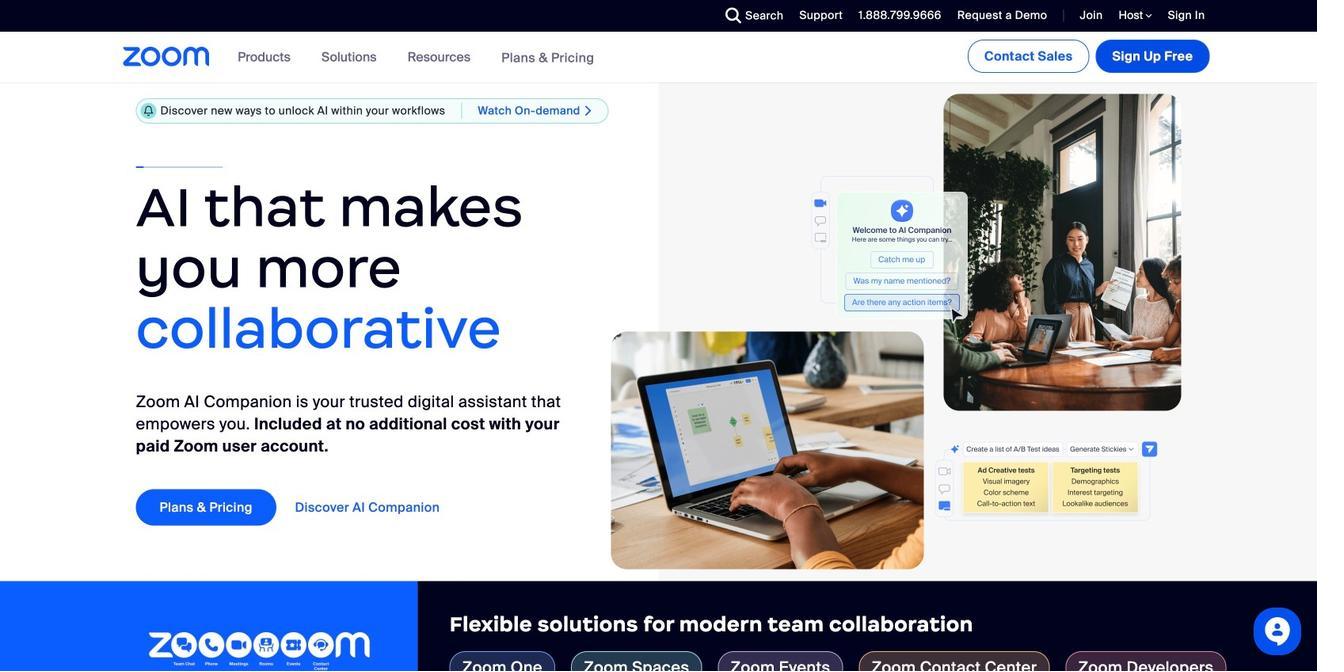 Task type: vqa. For each thing, say whether or not it's contained in the screenshot.
1st "menu item" from the bottom of the 'Admin Menu' menu
no



Task type: describe. For each thing, give the bounding box(es) containing it.
product information navigation
[[226, 32, 606, 84]]



Task type: locate. For each thing, give the bounding box(es) containing it.
main content
[[0, 32, 1318, 671]]

zoom logo image
[[123, 47, 210, 67]]

right image
[[581, 104, 597, 118]]

banner
[[104, 32, 1214, 84]]

zoom one tab
[[450, 651, 555, 671]]

zoom unified communication platform image
[[149, 632, 371, 671]]

zoom interface icon image
[[670, 176, 983, 324]]

meetings navigation
[[965, 32, 1214, 76]]

tab list
[[450, 651, 1286, 671]]



